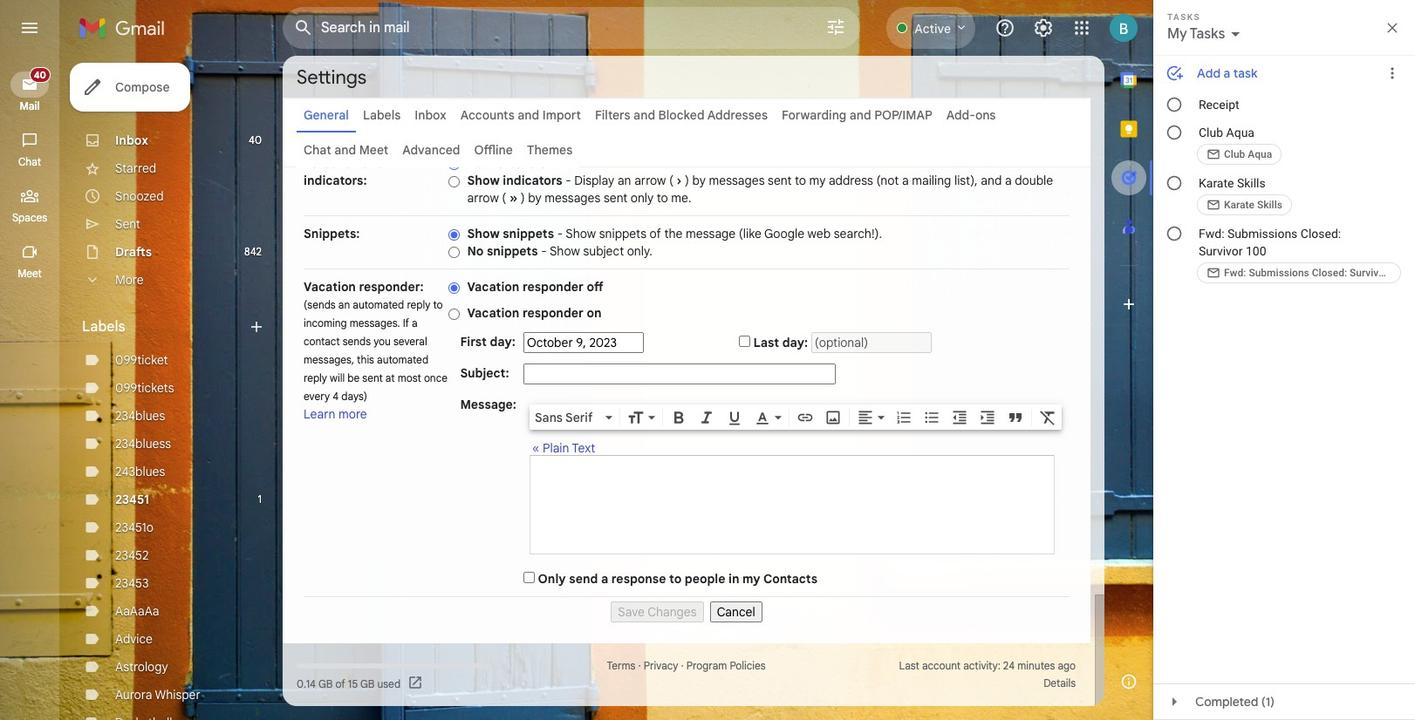Task type: describe. For each thing, give the bounding box(es) containing it.
23451 link
[[115, 492, 149, 508]]

astrology
[[115, 660, 168, 675]]

no indicators
[[467, 155, 547, 171]]

save changes button
[[611, 602, 704, 623]]

1 · from the left
[[638, 660, 641, 673]]

several
[[393, 335, 427, 348]]

4
[[333, 390, 339, 403]]

personal level indicators:
[[304, 155, 386, 188]]

Vacation responder off radio
[[449, 282, 460, 295]]

me.
[[671, 190, 692, 206]]

First day: text field
[[524, 332, 644, 353]]

program policies link
[[687, 660, 766, 673]]

responder for off
[[523, 279, 584, 295]]

drafts link
[[115, 244, 152, 260]]

24
[[1003, 660, 1015, 673]]

sans serif option
[[531, 409, 602, 427]]

message
[[686, 226, 736, 242]]

and for chat
[[334, 142, 356, 158]]

a left the double at right
[[1005, 173, 1012, 188]]

labels link
[[363, 107, 401, 123]]

0 vertical spatial an
[[618, 173, 631, 188]]

forwarding
[[782, 107, 847, 123]]

themes link
[[527, 142, 573, 158]]

link ‪(⌘k)‬ image
[[797, 409, 814, 427]]

0 vertical spatial inbox link
[[415, 107, 446, 123]]

chat and meet
[[304, 142, 388, 158]]

last account activity: 24 minutes ago details
[[899, 660, 1076, 690]]

and for accounts
[[518, 107, 540, 123]]

) by messages sent to my address (not a mailing list), and a double arrow (
[[467, 173, 1053, 206]]

last for last day:
[[753, 335, 779, 351]]

addresses
[[707, 107, 768, 123]]

filters and blocked addresses link
[[595, 107, 768, 123]]

once
[[424, 372, 448, 385]]

labels for labels heading
[[82, 318, 125, 336]]

›
[[677, 173, 682, 188]]

address
[[829, 173, 873, 188]]

1
[[258, 493, 262, 506]]

snoozed
[[115, 188, 164, 204]]

will
[[330, 372, 345, 385]]

responder:
[[359, 279, 424, 295]]

0.14
[[297, 678, 316, 691]]

privacy
[[644, 660, 678, 673]]

underline ‪(⌘u)‬ image
[[726, 410, 743, 427]]

inbox for the leftmost inbox link
[[115, 133, 148, 148]]

only
[[538, 572, 566, 587]]

Vacation responder on radio
[[449, 308, 460, 321]]

aurora
[[115, 688, 152, 703]]

only
[[631, 190, 654, 206]]

sans
[[535, 410, 563, 426]]

vacation for vacation responder on
[[467, 305, 519, 321]]

details
[[1044, 677, 1076, 690]]

chat and meet link
[[304, 142, 388, 158]]

snippets up the only.
[[599, 226, 647, 242]]

show right show indicators radio
[[467, 173, 500, 188]]

0.14 gb of 15 gb used
[[297, 678, 401, 691]]

list),
[[955, 173, 978, 188]]

this
[[357, 353, 374, 366]]

advanced search options image
[[819, 10, 854, 45]]

off
[[587, 279, 603, 295]]

to left people
[[669, 572, 682, 587]]

if
[[403, 317, 409, 330]]

learn
[[304, 407, 336, 422]]

vacation responder off
[[467, 279, 603, 295]]

indicators for show
[[503, 173, 563, 188]]

response
[[612, 572, 666, 587]]

numbered list ‪(⌘⇧7)‬ image
[[895, 409, 913, 427]]

to inside ) by messages sent to my address (not a mailing list), and a double arrow (
[[795, 173, 806, 188]]

sends
[[343, 335, 371, 348]]

insert image image
[[825, 409, 842, 427]]

- for display an arrow (
[[566, 173, 571, 188]]

a right send at the left of the page
[[601, 572, 608, 587]]

Show indicators radio
[[449, 175, 460, 188]]

accounts
[[460, 107, 515, 123]]

advanced link
[[402, 142, 460, 158]]

subject:
[[460, 366, 509, 381]]

the
[[664, 226, 683, 242]]

by inside ) by messages sent to my address (not a mailing list), and a double arrow (
[[692, 173, 706, 188]]

no for no indicators
[[467, 155, 484, 171]]

show right show snippets radio
[[467, 226, 500, 242]]

navigation containing mail
[[0, 56, 61, 721]]

accounts and import link
[[460, 107, 581, 123]]

(sends
[[304, 298, 336, 312]]

« plain text
[[532, 441, 595, 456]]

on
[[587, 305, 602, 321]]

day: for first day:
[[490, 334, 516, 350]]

forwarding and pop/imap
[[782, 107, 933, 123]]

account
[[922, 660, 961, 673]]

follow link to manage storage image
[[408, 675, 425, 693]]

a right the (not
[[902, 173, 909, 188]]

1 horizontal spatial of
[[650, 226, 661, 242]]

indicators:
[[304, 173, 367, 188]]

snippets:
[[304, 226, 360, 242]]

mail
[[20, 99, 40, 113]]

terms · privacy · program policies
[[607, 660, 766, 673]]

40 link
[[10, 67, 51, 98]]

Search in mail text field
[[321, 19, 777, 37]]

no snippets - show subject only.
[[467, 243, 653, 259]]

messages inside ) by messages sent to my address (not a mailing list), and a double arrow (
[[709, 173, 765, 188]]

whisper
[[155, 688, 201, 703]]

0 horizontal spatial by
[[528, 190, 542, 206]]

(like
[[739, 226, 762, 242]]

be
[[347, 372, 360, 385]]

advice
[[115, 632, 153, 647]]

indent more ‪(⌘])‬ image
[[979, 409, 996, 427]]

chat for chat
[[18, 155, 41, 168]]

0 vertical spatial 40
[[34, 69, 46, 81]]

subject
[[583, 243, 624, 259]]

contacts
[[763, 572, 818, 587]]

15
[[348, 678, 358, 691]]

compose
[[115, 79, 170, 95]]

Last day: text field
[[811, 332, 932, 353]]

snippets for show snippets of the message (like google web search!).
[[503, 226, 554, 242]]

0 vertical spatial arrow
[[634, 173, 666, 188]]

sent inside the vacation responder: (sends an automated reply to incoming messages. if a contact sends you several messages, this automated reply will be sent at most once every 4 days) learn more
[[362, 372, 383, 385]]

drafts
[[115, 244, 152, 260]]

of inside footer
[[335, 678, 345, 691]]

vacation for vacation responder off
[[467, 279, 519, 295]]

and for filters
[[634, 107, 655, 123]]

ago
[[1058, 660, 1076, 673]]

vacation for vacation responder: (sends an automated reply to incoming messages. if a contact sends you several messages, this automated reply will be sent at most once every 4 days) learn more
[[304, 279, 356, 295]]

snippets for show subject only.
[[487, 243, 538, 259]]

compose button
[[70, 63, 191, 112]]

web
[[808, 226, 831, 242]]

last for last account activity: 24 minutes ago details
[[899, 660, 920, 673]]

1 vertical spatial )
[[521, 190, 525, 206]]

only.
[[627, 243, 653, 259]]

1 vertical spatial messages
[[545, 190, 601, 206]]

settings image
[[1033, 17, 1054, 38]]

days)
[[341, 390, 367, 403]]

my inside ) by messages sent to my address (not a mailing list), and a double arrow (
[[809, 173, 826, 188]]

bulleted list ‪(⌘⇧8)‬ image
[[923, 409, 941, 427]]



Task type: vqa. For each thing, say whether or not it's contained in the screenshot.
the leftmost AM
no



Task type: locate. For each thing, give the bounding box(es) containing it.
bold ‪(⌘b)‬ image
[[670, 409, 688, 427]]

1 horizontal spatial messages
[[709, 173, 765, 188]]

1 responder from the top
[[523, 279, 584, 295]]

messages,
[[304, 353, 354, 366]]

general link
[[304, 107, 349, 123]]

1 vertical spatial 40
[[249, 134, 262, 147]]

2 · from the left
[[681, 660, 684, 673]]

0 horizontal spatial navigation
[[0, 56, 61, 721]]

0 vertical spatial inbox
[[415, 107, 446, 123]]

1 horizontal spatial 40
[[249, 134, 262, 147]]

a inside the vacation responder: (sends an automated reply to incoming messages. if a contact sends you several messages, this automated reply will be sent at most once every 4 days) learn more
[[412, 317, 418, 330]]

reply up every
[[304, 372, 327, 385]]

labels for labels 'link' on the left of page
[[363, 107, 401, 123]]

show up no snippets - show subject only.
[[566, 226, 596, 242]]

0 vertical spatial )
[[685, 173, 689, 188]]

arrow inside ) by messages sent to my address (not a mailing list), and a double arrow (
[[467, 190, 499, 206]]

to inside the vacation responder: (sends an automated reply to incoming messages. if a contact sends you several messages, this automated reply will be sent at most once every 4 days) learn more
[[433, 298, 443, 312]]

2 no from the top
[[467, 243, 484, 259]]

and for forwarding
[[850, 107, 871, 123]]

1 vertical spatial (
[[502, 190, 506, 206]]

0 vertical spatial no
[[467, 155, 484, 171]]

1 vertical spatial arrow
[[467, 190, 499, 206]]

0 horizontal spatial reply
[[304, 372, 327, 385]]

reply up 'if'
[[407, 298, 430, 312]]

1 horizontal spatial (
[[669, 173, 674, 188]]

meet down labels 'link' on the left of page
[[359, 142, 388, 158]]

0 horizontal spatial chat
[[18, 155, 41, 168]]

chat up indicators:
[[304, 142, 331, 158]]

vacation right vacation responder off radio
[[467, 279, 519, 295]]

0 horizontal spatial 40
[[34, 69, 46, 81]]

day:
[[490, 334, 516, 350], [782, 335, 808, 351]]

vacation up first day:
[[467, 305, 519, 321]]

No indicators radio
[[449, 158, 460, 171]]

program
[[687, 660, 727, 673]]

0 vertical spatial responder
[[523, 279, 584, 295]]

23452 link
[[115, 548, 149, 564]]

responder down vacation responder off
[[523, 305, 584, 321]]

0 vertical spatial last
[[753, 335, 779, 351]]

0 horizontal spatial last
[[753, 335, 779, 351]]

no
[[467, 155, 484, 171], [467, 243, 484, 259]]

( left »
[[502, 190, 506, 206]]

no right no indicators radio
[[467, 155, 484, 171]]

footer containing terms
[[283, 658, 1091, 693]]

to left address
[[795, 173, 806, 188]]

0 horizontal spatial meet
[[18, 267, 42, 280]]

snoozed link
[[115, 188, 164, 204]]

1 vertical spatial automated
[[377, 353, 429, 366]]

settings
[[297, 65, 367, 89]]

my left address
[[809, 173, 826, 188]]

chat for chat and meet
[[304, 142, 331, 158]]

- up no snippets - show subject only.
[[557, 226, 563, 242]]

and right filters
[[634, 107, 655, 123]]

0 horizontal spatial my
[[743, 572, 761, 587]]

by right ›
[[692, 173, 706, 188]]

people
[[685, 572, 726, 587]]

·
[[638, 660, 641, 673], [681, 660, 684, 673]]

show snippets - show snippets of the message (like google web search!).
[[467, 226, 882, 242]]

indicators for no
[[487, 155, 547, 171]]

1 vertical spatial meet
[[18, 267, 42, 280]]

remove formatting ‪(⌘\)‬ image
[[1039, 409, 1057, 427]]

inbox up advanced
[[415, 107, 446, 123]]

1 vertical spatial indicators
[[503, 173, 563, 188]]

advice link
[[115, 632, 153, 647]]

1 horizontal spatial meet
[[359, 142, 388, 158]]

1 vertical spatial no
[[467, 243, 484, 259]]

activity:
[[964, 660, 1001, 673]]

chat down mail heading
[[18, 155, 41, 168]]

arrow up only
[[634, 173, 666, 188]]

1 vertical spatial reply
[[304, 372, 327, 385]]

2 vertical spatial sent
[[362, 372, 383, 385]]

099ticket
[[115, 353, 168, 368]]

0 horizontal spatial sent
[[362, 372, 383, 385]]

snippets up no snippets - show subject only.
[[503, 226, 554, 242]]

to
[[795, 173, 806, 188], [657, 190, 668, 206], [433, 298, 443, 312], [669, 572, 682, 587]]

2 horizontal spatial -
[[566, 173, 571, 188]]

inbox link up advanced
[[415, 107, 446, 123]]

vacation inside the vacation responder: (sends an automated reply to incoming messages. if a contact sends you several messages, this automated reply will be sent at most once every 4 days) learn more
[[304, 279, 356, 295]]

1 horizontal spatial labels
[[363, 107, 401, 123]]

0 horizontal spatial arrow
[[467, 190, 499, 206]]

0 vertical spatial of
[[650, 226, 661, 242]]

sent link
[[115, 216, 140, 232]]

inbox
[[415, 107, 446, 123], [115, 133, 148, 148]]

0 vertical spatial by
[[692, 173, 706, 188]]

Search in mail search field
[[283, 7, 861, 49]]

0 vertical spatial my
[[809, 173, 826, 188]]

chat heading
[[0, 155, 59, 169]]

and inside ) by messages sent to my address (not a mailing list), and a double arrow (
[[981, 173, 1002, 188]]

show
[[467, 173, 500, 188], [467, 226, 500, 242], [566, 226, 596, 242], [550, 243, 580, 259]]

indicators up »
[[503, 173, 563, 188]]

automated up most
[[377, 353, 429, 366]]

1 horizontal spatial inbox
[[415, 107, 446, 123]]

Only send a response to people in my Contacts checkbox
[[524, 572, 535, 584]]

0 vertical spatial indicators
[[487, 155, 547, 171]]

099tickets link
[[115, 380, 174, 396]]

1 vertical spatial last
[[899, 660, 920, 673]]

last
[[753, 335, 779, 351], [899, 660, 920, 673]]

messages up (like
[[709, 173, 765, 188]]

last right "fixed end date" option
[[753, 335, 779, 351]]

quote ‪(⌘⇧9)‬ image
[[1007, 409, 1024, 427]]

0 vertical spatial reply
[[407, 298, 430, 312]]

243blues link
[[115, 464, 165, 480]]

day: for last day:
[[782, 335, 808, 351]]

( left ›
[[669, 173, 674, 188]]

an inside the vacation responder: (sends an automated reply to incoming messages. if a contact sends you several messages, this automated reply will be sent at most once every 4 days) learn more
[[338, 298, 350, 312]]

-
[[566, 173, 571, 188], [557, 226, 563, 242], [541, 243, 547, 259]]

at
[[386, 372, 395, 385]]

1 horizontal spatial day:
[[782, 335, 808, 351]]

0 vertical spatial automated
[[353, 298, 404, 312]]

0 horizontal spatial labels
[[82, 318, 125, 336]]

by right »
[[528, 190, 542, 206]]

cancel button
[[710, 602, 762, 623]]

1 horizontal spatial -
[[557, 226, 563, 242]]

1 vertical spatial an
[[338, 298, 350, 312]]

23453
[[115, 576, 149, 592]]

2 vertical spatial -
[[541, 243, 547, 259]]

gmail image
[[79, 10, 174, 45]]

sans serif
[[535, 410, 593, 426]]

message:
[[460, 397, 517, 413]]

automated up messages.
[[353, 298, 404, 312]]

no for no snippets - show subject only.
[[467, 243, 484, 259]]

1 horizontal spatial inbox link
[[415, 107, 446, 123]]

import
[[543, 107, 581, 123]]

my right in
[[743, 572, 761, 587]]

) right ›
[[685, 173, 689, 188]]

1 vertical spatial responder
[[523, 305, 584, 321]]

last left account
[[899, 660, 920, 673]]

vacation up "(sends" on the top left of page
[[304, 279, 356, 295]]

meet heading
[[0, 267, 59, 281]]

meet down spaces heading at the top left of the page
[[18, 267, 42, 280]]

advanced
[[402, 142, 460, 158]]

send
[[569, 572, 598, 587]]

contact
[[304, 335, 340, 348]]

No snippets radio
[[449, 246, 460, 259]]

search!).
[[834, 226, 882, 242]]

filters and blocked addresses
[[595, 107, 768, 123]]

save changes
[[618, 605, 697, 620]]

1 vertical spatial sent
[[604, 190, 628, 206]]

0 horizontal spatial (
[[502, 190, 506, 206]]

labels up the 099ticket
[[82, 318, 125, 336]]

Last day: checkbox
[[739, 336, 750, 347]]

0 horizontal spatial gb
[[318, 678, 333, 691]]

starred link
[[115, 161, 156, 176]]

day: right first on the left of page
[[490, 334, 516, 350]]

chat
[[304, 142, 331, 158], [18, 155, 41, 168]]

to left vacation responder on option
[[433, 298, 443, 312]]

and left level
[[334, 142, 356, 158]]

meet inside meet heading
[[18, 267, 42, 280]]

2 gb from the left
[[360, 678, 375, 691]]

1 vertical spatial of
[[335, 678, 345, 691]]

labels heading
[[82, 318, 248, 336]]

messages down display
[[545, 190, 601, 206]]

0 horizontal spatial ·
[[638, 660, 641, 673]]

responder
[[523, 279, 584, 295], [523, 305, 584, 321]]

1 horizontal spatial )
[[685, 173, 689, 188]]

an right "(sends" on the top left of page
[[338, 298, 350, 312]]

1 vertical spatial labels
[[82, 318, 125, 336]]

aaaaaa link
[[115, 604, 159, 620]]

sent down display an arrow ( ›
[[604, 190, 628, 206]]

1 horizontal spatial by
[[692, 173, 706, 188]]

sent inside ) by messages sent to my address (not a mailing list), and a double arrow (
[[768, 173, 792, 188]]

0 vertical spatial sent
[[768, 173, 792, 188]]

23452
[[115, 548, 149, 564]]

privacy link
[[644, 660, 678, 673]]

23453 link
[[115, 576, 149, 592]]

more
[[339, 407, 367, 422]]

navigation containing save changes
[[304, 598, 1070, 623]]

display
[[574, 173, 615, 188]]

of left 15
[[335, 678, 345, 691]]

0 horizontal spatial inbox link
[[115, 133, 148, 148]]

099tickets
[[115, 380, 174, 396]]

details link
[[1044, 677, 1076, 690]]

inbox link up starred link
[[115, 133, 148, 148]]

vacation responder on
[[467, 305, 602, 321]]

first day:
[[460, 334, 516, 350]]

1 horizontal spatial last
[[899, 660, 920, 673]]

aurora whisper
[[115, 688, 201, 703]]

0 vertical spatial messages
[[709, 173, 765, 188]]

cancel
[[717, 605, 755, 620]]

0 horizontal spatial day:
[[490, 334, 516, 350]]

arrow
[[634, 173, 666, 188], [467, 190, 499, 206]]

add-ons
[[947, 107, 996, 123]]

1 vertical spatial -
[[557, 226, 563, 242]]

0 vertical spatial meet
[[359, 142, 388, 158]]

responder for on
[[523, 305, 584, 321]]

0 horizontal spatial of
[[335, 678, 345, 691]]

0 horizontal spatial messages
[[545, 190, 601, 206]]

more button
[[70, 266, 272, 294]]

243blues
[[115, 464, 165, 480]]

inbox for the top inbox link
[[415, 107, 446, 123]]

1 vertical spatial by
[[528, 190, 542, 206]]

1 horizontal spatial gb
[[360, 678, 375, 691]]

gb right 15
[[360, 678, 375, 691]]

- for show snippets of the message (like google web search!).
[[557, 226, 563, 242]]

mail heading
[[0, 99, 59, 113]]

1 horizontal spatial arrow
[[634, 173, 666, 188]]

1 horizontal spatial ·
[[681, 660, 684, 673]]

0 horizontal spatial an
[[338, 298, 350, 312]]

0 horizontal spatial )
[[521, 190, 525, 206]]

tab list
[[1105, 56, 1154, 658]]

· right privacy
[[681, 660, 684, 673]]

1 no from the top
[[467, 155, 484, 171]]

labels up level
[[363, 107, 401, 123]]

inbox up starred link
[[115, 133, 148, 148]]

( inside ) by messages sent to my address (not a mailing list), and a double arrow (
[[502, 190, 506, 206]]

of left the
[[650, 226, 661, 242]]

sent left 'at'
[[362, 372, 383, 385]]

1 vertical spatial inbox
[[115, 133, 148, 148]]

themes
[[527, 142, 573, 158]]

no right no snippets option
[[467, 243, 484, 259]]

side panel section
[[1105, 56, 1154, 707]]

last inside last account activity: 24 minutes ago details
[[899, 660, 920, 673]]

a right 'if'
[[412, 317, 418, 330]]

indicators up show indicators -
[[487, 155, 547, 171]]

gb right 0.14 in the left of the page
[[318, 678, 333, 691]]

learn more link
[[304, 407, 367, 422]]

Show snippets radio
[[449, 228, 460, 242]]

1 horizontal spatial an
[[618, 173, 631, 188]]

) inside ) by messages sent to my address (not a mailing list), and a double arrow (
[[685, 173, 689, 188]]

· right terms link
[[638, 660, 641, 673]]

234blues
[[115, 408, 165, 424]]

snippets up vacation responder off
[[487, 243, 538, 259]]

1 horizontal spatial sent
[[604, 190, 628, 206]]

an up only
[[618, 173, 631, 188]]

add-
[[947, 107, 975, 123]]

0 horizontal spatial inbox
[[115, 133, 148, 148]]

1 vertical spatial my
[[743, 572, 761, 587]]

to left me.
[[657, 190, 668, 206]]

1 horizontal spatial reply
[[407, 298, 430, 312]]

- left display
[[566, 173, 571, 188]]

first
[[460, 334, 487, 350]]

2 horizontal spatial sent
[[768, 173, 792, 188]]

responder up vacation responder on
[[523, 279, 584, 295]]

messages.
[[350, 317, 400, 330]]

display an arrow ( ›
[[574, 173, 682, 188]]

indent less ‪(⌘[)‬ image
[[951, 409, 969, 427]]

0 vertical spatial (
[[669, 173, 674, 188]]

offline link
[[474, 142, 513, 158]]

navigation
[[0, 56, 61, 721], [304, 598, 1070, 623]]

2 responder from the top
[[523, 305, 584, 321]]

0 vertical spatial -
[[566, 173, 571, 188]]

vacation responder: (sends an automated reply to incoming messages. if a contact sends you several messages, this automated reply will be sent at most once every 4 days) learn more
[[304, 279, 448, 422]]

and left pop/imap
[[850, 107, 871, 123]]

support image
[[995, 17, 1016, 38]]

a
[[902, 173, 909, 188], [1005, 173, 1012, 188], [412, 317, 418, 330], [601, 572, 608, 587]]

) right »
[[521, 190, 525, 206]]

»
[[509, 190, 518, 206]]

footer
[[283, 658, 1091, 693]]

minutes
[[1018, 660, 1055, 673]]

23451
[[115, 492, 149, 508]]

terms link
[[607, 660, 636, 673]]

show left the subject
[[550, 243, 580, 259]]

and left import
[[518, 107, 540, 123]]

0 horizontal spatial -
[[541, 243, 547, 259]]

- up vacation responder off
[[541, 243, 547, 259]]

1 horizontal spatial chat
[[304, 142, 331, 158]]

italic ‪(⌘i)‬ image
[[698, 409, 716, 427]]

(not
[[876, 173, 899, 188]]

mailing
[[912, 173, 951, 188]]

last day:
[[753, 335, 808, 351]]

show indicators -
[[467, 173, 574, 188]]

only send a response to people in my contacts
[[538, 572, 818, 587]]

and right list),
[[981, 173, 1002, 188]]

snippets
[[503, 226, 554, 242], [599, 226, 647, 242], [487, 243, 538, 259]]

- for show subject only.
[[541, 243, 547, 259]]

arrow left »
[[467, 190, 499, 206]]

Subject text field
[[524, 364, 836, 385]]

labels
[[363, 107, 401, 123], [82, 318, 125, 336]]

1 gb from the left
[[318, 678, 333, 691]]

personal
[[304, 155, 355, 171]]

1 horizontal spatial navigation
[[304, 598, 1070, 623]]

spaces heading
[[0, 211, 59, 225]]

sent up google
[[768, 173, 792, 188]]

1 horizontal spatial my
[[809, 173, 826, 188]]

0 vertical spatial labels
[[363, 107, 401, 123]]

chat inside heading
[[18, 155, 41, 168]]

day: right "fixed end date" option
[[782, 335, 808, 351]]

you
[[374, 335, 391, 348]]

search in mail image
[[288, 12, 319, 44]]

main menu image
[[19, 17, 40, 38]]

formatting options toolbar
[[530, 405, 1062, 430]]

1 vertical spatial inbox link
[[115, 133, 148, 148]]

offline
[[474, 142, 513, 158]]



